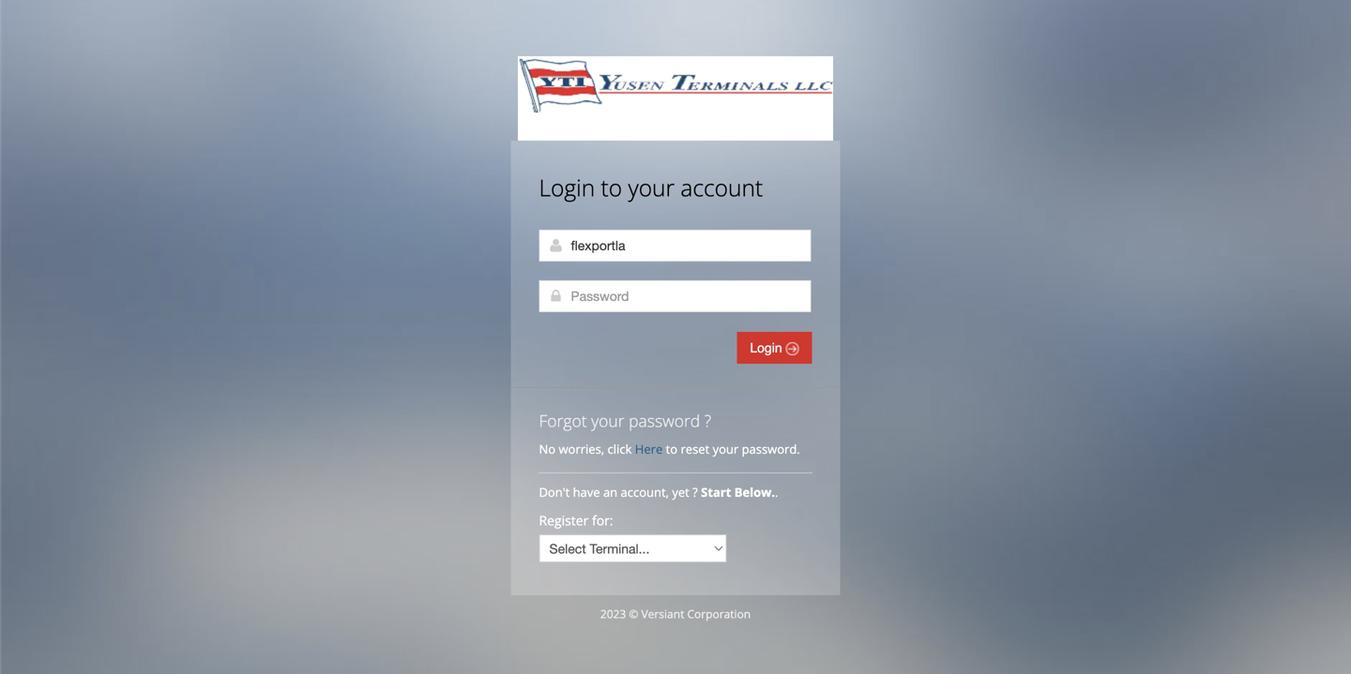 Task type: locate. For each thing, give the bounding box(es) containing it.
? inside forgot your password ? no worries, click here to reset your password.
[[705, 410, 711, 432]]

1 vertical spatial login
[[750, 341, 786, 356]]

login
[[539, 172, 595, 203], [750, 341, 786, 356]]

password.
[[742, 441, 800, 458]]

for:
[[592, 512, 613, 530]]

? right yet
[[693, 484, 698, 501]]

0 horizontal spatial ?
[[693, 484, 698, 501]]

Username text field
[[539, 230, 811, 262]]

login inside button
[[750, 341, 786, 356]]

? up reset at the bottom of the page
[[705, 410, 711, 432]]

1 vertical spatial ?
[[693, 484, 698, 501]]

below.
[[735, 484, 775, 501]]

start
[[701, 484, 731, 501]]

your
[[628, 172, 675, 203], [591, 410, 625, 432], [713, 441, 739, 458]]

no
[[539, 441, 556, 458]]

here link
[[635, 441, 663, 458]]

password
[[629, 410, 700, 432]]

to up username text box
[[601, 172, 622, 203]]

lock image
[[549, 289, 564, 304]]

1 vertical spatial to
[[666, 441, 678, 458]]

2 horizontal spatial your
[[713, 441, 739, 458]]

to
[[601, 172, 622, 203], [666, 441, 678, 458]]

your up click
[[591, 410, 625, 432]]

0 vertical spatial ?
[[705, 410, 711, 432]]

don't have an account, yet ? start below. .
[[539, 484, 782, 501]]

2023
[[600, 607, 626, 622]]

login to your account
[[539, 172, 763, 203]]

1 vertical spatial your
[[591, 410, 625, 432]]

to right 'here' link
[[666, 441, 678, 458]]

0 vertical spatial to
[[601, 172, 622, 203]]

your right reset at the bottom of the page
[[713, 441, 739, 458]]

1 horizontal spatial ?
[[705, 410, 711, 432]]

1 horizontal spatial login
[[750, 341, 786, 356]]

corporation
[[687, 607, 751, 622]]

?
[[705, 410, 711, 432], [693, 484, 698, 501]]

your up username text box
[[628, 172, 675, 203]]

©
[[629, 607, 639, 622]]

0 vertical spatial login
[[539, 172, 595, 203]]

1 horizontal spatial to
[[666, 441, 678, 458]]

0 vertical spatial your
[[628, 172, 675, 203]]

register
[[539, 512, 589, 530]]

login for login to your account
[[539, 172, 595, 203]]

0 horizontal spatial login
[[539, 172, 595, 203]]



Task type: describe. For each thing, give the bounding box(es) containing it.
yet
[[672, 484, 690, 501]]

register for:
[[539, 512, 613, 530]]

login button
[[737, 332, 812, 364]]

reset
[[681, 441, 710, 458]]

0 horizontal spatial your
[[591, 410, 625, 432]]

account
[[681, 172, 763, 203]]

account,
[[621, 484, 669, 501]]

versiant
[[641, 607, 684, 622]]

click
[[608, 441, 632, 458]]

swapright image
[[786, 343, 799, 356]]

forgot your password ? no worries, click here to reset your password.
[[539, 410, 800, 458]]

2 vertical spatial your
[[713, 441, 739, 458]]

user image
[[549, 238, 564, 253]]

have
[[573, 484, 600, 501]]

to inside forgot your password ? no worries, click here to reset your password.
[[666, 441, 678, 458]]

here
[[635, 441, 663, 458]]

0 horizontal spatial to
[[601, 172, 622, 203]]

1 horizontal spatial your
[[628, 172, 675, 203]]

login for login
[[750, 341, 786, 356]]

don't
[[539, 484, 570, 501]]

Password password field
[[539, 281, 811, 313]]

forgot
[[539, 410, 587, 432]]

worries,
[[559, 441, 605, 458]]

2023 © versiant corporation
[[600, 607, 751, 622]]

.
[[775, 484, 778, 501]]

an
[[603, 484, 618, 501]]



Task type: vqa. For each thing, say whether or not it's contained in the screenshot.
User
no



